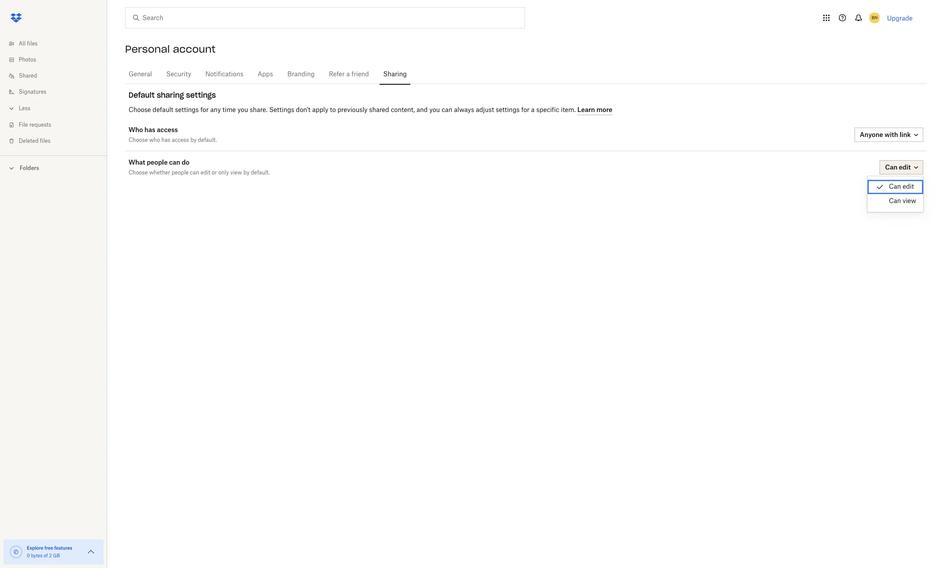 Task type: vqa. For each thing, say whether or not it's contained in the screenshot.
Less
yes



Task type: describe. For each thing, give the bounding box(es) containing it.
can edit
[[890, 184, 915, 190]]

account
[[173, 43, 216, 55]]

security tab
[[163, 64, 195, 85]]

all files link
[[7, 36, 107, 52]]

can edit radio item
[[868, 180, 924, 194]]

choose default settings for any time you share. settings don't apply to previously shared content, and you can always adjust settings for a specific item.
[[129, 107, 578, 113]]

0 vertical spatial has
[[145, 126, 155, 134]]

personal
[[125, 43, 170, 55]]

edit inside what people can do choose whether people can edit or only view by default.
[[201, 170, 210, 176]]

of
[[44, 554, 48, 559]]

deleted
[[19, 139, 39, 144]]

requests
[[29, 122, 51, 128]]

view inside what people can do choose whether people can edit or only view by default.
[[231, 170, 242, 176]]

signatures
[[19, 89, 47, 95]]

sharing tab
[[380, 64, 411, 85]]

always
[[454, 107, 474, 113]]

any
[[210, 107, 221, 113]]

and
[[417, 107, 428, 113]]

default
[[129, 91, 155, 100]]

notifications
[[206, 71, 244, 78]]

notifications tab
[[202, 64, 247, 85]]

photos
[[19, 57, 36, 63]]

previously
[[338, 107, 368, 113]]

folders button
[[0, 161, 107, 175]]

gb
[[53, 554, 60, 559]]

refer a friend tab
[[326, 64, 373, 85]]

upgrade
[[888, 14, 913, 22]]

choose inside who has access choose who has access by default.
[[129, 138, 148, 143]]

can view
[[890, 198, 917, 205]]

1 you from the left
[[238, 107, 248, 113]]

settings for sharing
[[186, 91, 216, 100]]

apps tab
[[254, 64, 277, 85]]

photos link
[[7, 52, 107, 68]]

who
[[129, 126, 143, 134]]

0 horizontal spatial people
[[147, 159, 168, 166]]

free
[[45, 546, 53, 551]]

less
[[19, 106, 30, 111]]

file
[[19, 122, 28, 128]]

by inside what people can do choose whether people can edit or only view by default.
[[244, 170, 250, 176]]

all files
[[19, 41, 38, 46]]

files for deleted files
[[40, 139, 51, 144]]

1 for from the left
[[201, 107, 209, 113]]

can for can edit
[[890, 184, 902, 190]]

to
[[330, 107, 336, 113]]

2 you from the left
[[430, 107, 440, 113]]

security
[[166, 71, 191, 78]]

2 vertical spatial can
[[190, 170, 199, 176]]

1 vertical spatial people
[[172, 170, 189, 176]]

who
[[149, 138, 160, 143]]

item.
[[561, 107, 576, 113]]

shared
[[369, 107, 389, 113]]

adjust
[[476, 107, 494, 113]]

2 for from the left
[[522, 107, 530, 113]]

friend
[[352, 71, 369, 78]]

what
[[129, 159, 145, 166]]

time
[[223, 107, 236, 113]]

deleted files link
[[7, 133, 107, 149]]

branding
[[288, 71, 315, 78]]

upgrade link
[[888, 14, 913, 22]]

content,
[[391, 107, 415, 113]]

0 vertical spatial access
[[157, 126, 178, 134]]

less image
[[7, 104, 16, 113]]



Task type: locate. For each thing, give the bounding box(es) containing it.
a left specific
[[532, 107, 535, 113]]

0 horizontal spatial default.
[[198, 138, 217, 143]]

1 vertical spatial default.
[[251, 170, 270, 176]]

0 horizontal spatial files
[[27, 41, 38, 46]]

or
[[212, 170, 217, 176]]

tab list
[[125, 63, 928, 85]]

you right time
[[238, 107, 248, 113]]

0 vertical spatial can
[[442, 107, 453, 113]]

default sharing settings
[[129, 91, 216, 100]]

access up who
[[157, 126, 178, 134]]

settings for default
[[175, 107, 199, 113]]

0 horizontal spatial by
[[191, 138, 197, 143]]

files right all
[[27, 41, 38, 46]]

can up can view
[[890, 184, 902, 190]]

files
[[27, 41, 38, 46], [40, 139, 51, 144]]

you
[[238, 107, 248, 113], [430, 107, 440, 113]]

0 horizontal spatial has
[[145, 126, 155, 134]]

0
[[27, 554, 30, 559]]

list containing all files
[[0, 30, 107, 155]]

1 vertical spatial access
[[172, 138, 189, 143]]

general
[[129, 71, 152, 78]]

personal account
[[125, 43, 216, 55]]

edit up can view
[[903, 184, 915, 190]]

1 vertical spatial edit
[[903, 184, 915, 190]]

2 can from the top
[[890, 198, 902, 205]]

don't
[[296, 107, 311, 113]]

whether
[[149, 170, 170, 176]]

1 horizontal spatial edit
[[903, 184, 915, 190]]

access up "do"
[[172, 138, 189, 143]]

1 horizontal spatial default.
[[251, 170, 270, 176]]

1 horizontal spatial can
[[190, 170, 199, 176]]

for
[[201, 107, 209, 113], [522, 107, 530, 113]]

shared
[[19, 73, 37, 79]]

apply
[[312, 107, 328, 113]]

for left specific
[[522, 107, 530, 113]]

do
[[182, 159, 190, 166]]

1 horizontal spatial view
[[903, 198, 917, 205]]

settings right adjust
[[496, 107, 520, 113]]

1 horizontal spatial you
[[430, 107, 440, 113]]

default. inside what people can do choose whether people can edit or only view by default.
[[251, 170, 270, 176]]

folders
[[20, 165, 39, 172]]

0 vertical spatial edit
[[201, 170, 210, 176]]

apps
[[258, 71, 273, 78]]

people up whether
[[147, 159, 168, 166]]

files inside all files link
[[27, 41, 38, 46]]

0 vertical spatial view
[[231, 170, 242, 176]]

2 choose from the top
[[129, 138, 148, 143]]

who has access choose who has access by default.
[[129, 126, 217, 143]]

1 horizontal spatial for
[[522, 107, 530, 113]]

files inside deleted files link
[[40, 139, 51, 144]]

0 horizontal spatial edit
[[201, 170, 210, 176]]

view
[[231, 170, 242, 176], [903, 198, 917, 205]]

settings
[[269, 107, 294, 113]]

1 horizontal spatial files
[[40, 139, 51, 144]]

default.
[[198, 138, 217, 143], [251, 170, 270, 176]]

1 horizontal spatial by
[[244, 170, 250, 176]]

default. right the only
[[251, 170, 270, 176]]

0 vertical spatial can
[[890, 184, 902, 190]]

by
[[191, 138, 197, 143], [244, 170, 250, 176]]

tab list containing general
[[125, 63, 928, 85]]

refer a friend
[[329, 71, 369, 78]]

view down can edit
[[903, 198, 917, 205]]

signatures link
[[7, 84, 107, 100]]

access
[[157, 126, 178, 134], [172, 138, 189, 143]]

sharing
[[384, 71, 407, 78]]

can
[[442, 107, 453, 113], [169, 159, 180, 166], [190, 170, 199, 176]]

can down can edit radio item
[[890, 198, 902, 205]]

can left "always"
[[442, 107, 453, 113]]

can left or
[[190, 170, 199, 176]]

shared link
[[7, 68, 107, 84]]

0 horizontal spatial a
[[347, 71, 350, 78]]

edit left or
[[201, 170, 210, 176]]

choose down what at the left top of the page
[[129, 170, 148, 176]]

all
[[19, 41, 26, 46]]

settings
[[186, 91, 216, 100], [175, 107, 199, 113], [496, 107, 520, 113]]

1 vertical spatial by
[[244, 170, 250, 176]]

1 vertical spatial a
[[532, 107, 535, 113]]

what people can do choose whether people can edit or only view by default.
[[129, 159, 270, 176]]

has right who
[[162, 138, 170, 143]]

default. inside who has access choose who has access by default.
[[198, 138, 217, 143]]

specific
[[537, 107, 560, 113]]

people
[[147, 159, 168, 166], [172, 170, 189, 176]]

2 horizontal spatial can
[[442, 107, 453, 113]]

1 horizontal spatial has
[[162, 138, 170, 143]]

0 horizontal spatial for
[[201, 107, 209, 113]]

choose
[[129, 107, 151, 113], [129, 138, 148, 143], [129, 170, 148, 176]]

1 horizontal spatial people
[[172, 170, 189, 176]]

branding tab
[[284, 64, 318, 85]]

edit inside radio item
[[903, 184, 915, 190]]

0 vertical spatial files
[[27, 41, 38, 46]]

can left "do"
[[169, 159, 180, 166]]

has
[[145, 126, 155, 134], [162, 138, 170, 143]]

1 horizontal spatial a
[[532, 107, 535, 113]]

edit
[[201, 170, 210, 176], [903, 184, 915, 190]]

by up what people can do choose whether people can edit or only view by default.
[[191, 138, 197, 143]]

sharing
[[157, 91, 184, 100]]

settings down default sharing settings
[[175, 107, 199, 113]]

explore free features 0 bytes of 2 gb
[[27, 546, 72, 559]]

view right the only
[[231, 170, 242, 176]]

people down "do"
[[172, 170, 189, 176]]

0 vertical spatial people
[[147, 159, 168, 166]]

can
[[890, 184, 902, 190], [890, 198, 902, 205]]

0 horizontal spatial can
[[169, 159, 180, 166]]

1 vertical spatial files
[[40, 139, 51, 144]]

has up who
[[145, 126, 155, 134]]

default. up what people can do choose whether people can edit or only view by default.
[[198, 138, 217, 143]]

0 horizontal spatial you
[[238, 107, 248, 113]]

1 vertical spatial view
[[903, 198, 917, 205]]

choose down "default"
[[129, 107, 151, 113]]

for left the any
[[201, 107, 209, 113]]

a inside the refer a friend tab
[[347, 71, 350, 78]]

1 vertical spatial has
[[162, 138, 170, 143]]

refer
[[329, 71, 345, 78]]

2 vertical spatial choose
[[129, 170, 148, 176]]

explore
[[27, 546, 43, 551]]

0 vertical spatial choose
[[129, 107, 151, 113]]

default
[[153, 107, 173, 113]]

a
[[347, 71, 350, 78], [532, 107, 535, 113]]

1 vertical spatial can
[[890, 198, 902, 205]]

list
[[0, 30, 107, 155]]

can inside radio item
[[890, 184, 902, 190]]

choose down "who"
[[129, 138, 148, 143]]

choose inside what people can do choose whether people can edit or only view by default.
[[129, 170, 148, 176]]

0 vertical spatial a
[[347, 71, 350, 78]]

file requests link
[[7, 117, 107, 133]]

dropbox image
[[7, 9, 25, 27]]

quota usage element
[[9, 546, 23, 560]]

share.
[[250, 107, 268, 113]]

0 vertical spatial default.
[[198, 138, 217, 143]]

3 choose from the top
[[129, 170, 148, 176]]

settings up the any
[[186, 91, 216, 100]]

1 choose from the top
[[129, 107, 151, 113]]

files right "deleted"
[[40, 139, 51, 144]]

can for can view
[[890, 198, 902, 205]]

0 horizontal spatial view
[[231, 170, 242, 176]]

features
[[54, 546, 72, 551]]

a right refer at the top left
[[347, 71, 350, 78]]

by inside who has access choose who has access by default.
[[191, 138, 197, 143]]

0 vertical spatial by
[[191, 138, 197, 143]]

by right the only
[[244, 170, 250, 176]]

2
[[49, 554, 52, 559]]

bytes
[[31, 554, 42, 559]]

only
[[218, 170, 229, 176]]

deleted files
[[19, 139, 51, 144]]

you right and
[[430, 107, 440, 113]]

files for all files
[[27, 41, 38, 46]]

1 can from the top
[[890, 184, 902, 190]]

1 vertical spatial choose
[[129, 138, 148, 143]]

general tab
[[125, 64, 156, 85]]

1 vertical spatial can
[[169, 159, 180, 166]]

file requests
[[19, 122, 51, 128]]



